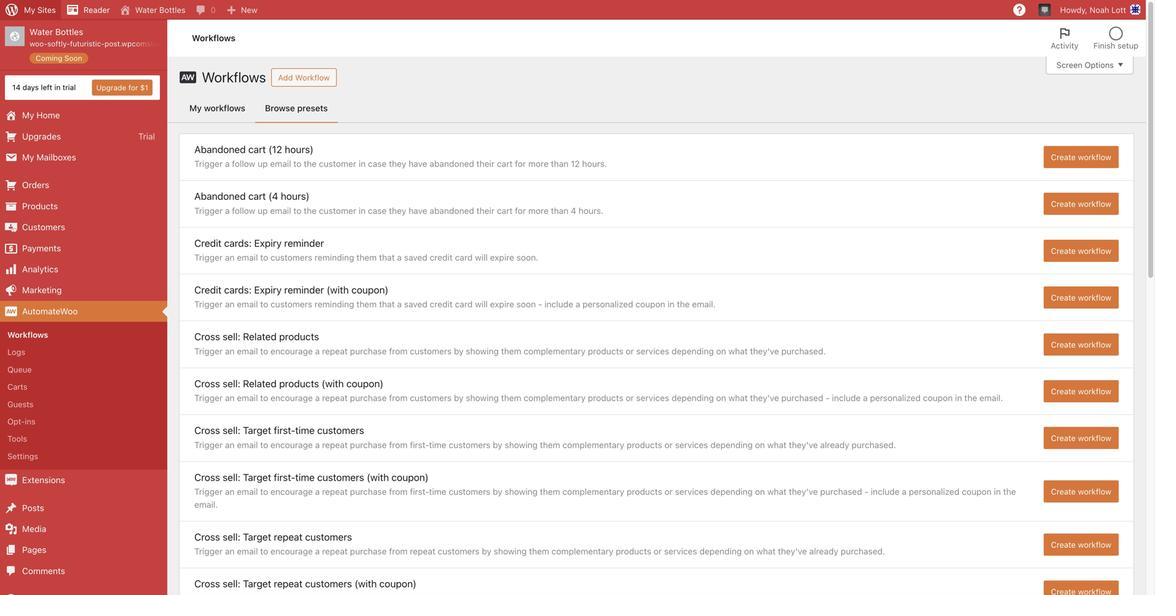 Task type: vqa. For each thing, say whether or not it's contained in the screenshot.
Welcome
no



Task type: locate. For each thing, give the bounding box(es) containing it.
2 vertical spatial personalized
[[909, 487, 960, 497]]

to
[[294, 159, 302, 169], [294, 206, 302, 216], [260, 253, 268, 263], [260, 299, 268, 310], [260, 346, 268, 356], [260, 393, 268, 403], [260, 440, 268, 450], [260, 487, 268, 497], [260, 547, 268, 557]]

my inside "link"
[[22, 152, 34, 162]]

1 abandoned from the top
[[194, 144, 246, 155]]

the inside abandoned cart (4 hours) trigger a follow up email to the customer in case they have abandoned their cart for more than 4 hours.
[[304, 206, 317, 216]]

2 follow from the top
[[232, 206, 255, 216]]

1 vertical spatial for
[[515, 159, 526, 169]]

5 sell: from the top
[[223, 532, 240, 543]]

1 vertical spatial their
[[477, 206, 495, 216]]

7 create workflow button from the top
[[1044, 427, 1119, 450]]

create for abandoned cart (12 hours)
[[1051, 153, 1076, 162]]

0 horizontal spatial water
[[30, 27, 53, 37]]

0 vertical spatial that
[[379, 253, 395, 263]]

2 purchase from the top
[[350, 393, 387, 403]]

5 create workflow from the top
[[1051, 340, 1112, 349]]

expire left 'soon.'
[[490, 253, 514, 263]]

4 encourage from the top
[[271, 487, 313, 497]]

1 vertical spatial coupon
[[923, 393, 953, 403]]

products link
[[0, 196, 167, 217]]

hours.
[[582, 159, 607, 169], [579, 206, 604, 216]]

3 sell: from the top
[[223, 425, 240, 437]]

hours. right 12
[[582, 159, 607, 169]]

7 create from the top
[[1051, 434, 1076, 443]]

0 vertical spatial hours)
[[285, 144, 314, 155]]

already inside cross sell: target repeat customers trigger an email to encourage a repeat purchase from repeat customers by showing them complementary products or services depending on what they've already purchased.
[[810, 547, 839, 557]]

hours) right (4 on the top of page
[[281, 190, 310, 202]]

0 vertical spatial will
[[475, 253, 488, 263]]

0 vertical spatial saved
[[404, 253, 428, 263]]

hours) right (12 on the top of page
[[285, 144, 314, 155]]

case up credit cards: expiry reminder trigger an email to customers reminding them that a saved credit card will expire soon.
[[368, 206, 387, 216]]

1 card from the top
[[455, 253, 473, 263]]

0 link
[[191, 0, 221, 20]]

my workflows
[[190, 103, 245, 113]]

1 vertical spatial customer
[[319, 206, 356, 216]]

my left the workflows
[[190, 103, 202, 113]]

a inside credit cards: expiry reminder trigger an email to customers reminding them that a saved credit card will expire soon.
[[397, 253, 402, 263]]

bottles up softly-
[[55, 27, 83, 37]]

3 trigger from the top
[[194, 253, 223, 263]]

0 vertical spatial case
[[368, 159, 387, 169]]

5 cross from the top
[[194, 532, 220, 543]]

1 vertical spatial more
[[528, 206, 549, 216]]

trial
[[138, 131, 155, 141]]

sell: for cross sell: target first-time customers
[[223, 425, 240, 437]]

1 related from the top
[[243, 331, 277, 343]]

hours) inside abandoned cart (12 hours) trigger a follow up email to the customer in case they have abandoned their cart for more than 12 hours.
[[285, 144, 314, 155]]

will inside credit cards: expiry reminder (with coupon) trigger an email to customers reminding them that a saved credit card will expire soon  - include a personalized coupon in the email.
[[475, 299, 488, 310]]

1 horizontal spatial bottles
[[159, 5, 186, 14]]

6 trigger from the top
[[194, 393, 223, 403]]

2 have from the top
[[409, 206, 427, 216]]

1 encourage from the top
[[271, 346, 313, 356]]

1 reminding from the top
[[315, 253, 354, 263]]

create workflow button for credit cards: expiry reminder (with coupon)
[[1044, 287, 1119, 309]]

2 cross from the top
[[194, 378, 220, 390]]

7 workflow from the top
[[1078, 434, 1112, 443]]

cross for cross sell: related products
[[194, 331, 220, 343]]

0 vertical spatial include
[[545, 299, 573, 310]]

2 workflow from the top
[[1078, 199, 1112, 209]]

5 from from the top
[[389, 547, 408, 557]]

1 create workflow button from the top
[[1044, 146, 1119, 168]]

2 vertical spatial coupon
[[962, 487, 992, 497]]

cross inside cross sell: related products trigger an email to encourage a repeat purchase from customers by showing them complementary products or services depending on what they've purchased.
[[194, 331, 220, 343]]

1 vertical spatial follow
[[232, 206, 255, 216]]

1 vertical spatial that
[[379, 299, 395, 310]]

1 vertical spatial purchased.
[[852, 440, 896, 450]]

cross inside cross sell: target first-time customers (with coupon) trigger an email to encourage a repeat purchase from first-time customers by showing them complementary products or services depending on what they've purchased - include a personalized coupon in the email.
[[194, 472, 220, 483]]

1 than from the top
[[551, 159, 569, 169]]

in inside cross sell: target first-time customers (with coupon) trigger an email to encourage a repeat purchase from first-time customers by showing them complementary products or services depending on what they've purchased - include a personalized coupon in the email.
[[994, 487, 1001, 497]]

2 related from the top
[[243, 378, 277, 390]]

1 have from the top
[[409, 159, 427, 169]]

create workflow button for cross sell: related products (with coupon)
[[1044, 381, 1119, 403]]

my left home at the top left of the page
[[22, 110, 34, 120]]

0 vertical spatial tab list
[[1044, 20, 1146, 57]]

what inside cross sell: related products trigger an email to encourage a repeat purchase from customers by showing them complementary products or services depending on what they've purchased.
[[729, 346, 748, 356]]

0 vertical spatial water
[[135, 5, 157, 14]]

up for (4
[[258, 206, 268, 216]]

create workflow for cross sell: related products
[[1051, 340, 1112, 349]]

on inside cross sell: target first-time customers (with coupon) trigger an email to encourage a repeat purchase from first-time customers by showing them complementary products or services depending on what they've purchased - include a personalized coupon in the email.
[[755, 487, 765, 497]]

3 an from the top
[[225, 346, 235, 356]]

more inside abandoned cart (4 hours) trigger a follow up email to the customer in case they have abandoned their cart for more than 4 hours.
[[528, 206, 549, 216]]

reminding inside credit cards: expiry reminder trigger an email to customers reminding them that a saved credit card will expire soon.
[[315, 253, 354, 263]]

1 vertical spatial up
[[258, 206, 268, 216]]

1 up from the top
[[258, 159, 268, 169]]

my inside 'button'
[[190, 103, 202, 113]]

expire left soon
[[490, 299, 514, 310]]

they up abandoned cart (4 hours) trigger a follow up email to the customer in case they have abandoned their cart for more than 4 hours.
[[389, 159, 406, 169]]

target inside cross sell: target first-time customers (with coupon) trigger an email to encourage a repeat purchase from first-time customers by showing them complementary products or services depending on what they've purchased - include a personalized coupon in the email.
[[243, 472, 271, 483]]

0 vertical spatial reminder
[[284, 237, 324, 249]]

in inside credit cards: expiry reminder (with coupon) trigger an email to customers reminding them that a saved credit card will expire soon  - include a personalized coupon in the email.
[[668, 299, 675, 310]]

saved inside credit cards: expiry reminder trigger an email to customers reminding them that a saved credit card will expire soon.
[[404, 253, 428, 263]]

0 vertical spatial customer
[[319, 159, 356, 169]]

they for abandoned cart (12 hours)
[[389, 159, 406, 169]]

1 vertical spatial credit
[[194, 284, 222, 296]]

to inside cross sell: target first-time customers trigger an email to encourage a repeat purchase from first-time customers by showing them complementary products or services depending on what they've already purchased.
[[260, 440, 268, 450]]

3 create workflow from the top
[[1051, 246, 1112, 256]]

than left "4" in the top left of the page
[[551, 206, 569, 216]]

0 vertical spatial they
[[389, 159, 406, 169]]

hours. for abandoned cart (12 hours)
[[582, 159, 607, 169]]

my left sites
[[24, 5, 35, 14]]

8 create from the top
[[1051, 487, 1076, 496]]

have
[[409, 159, 427, 169], [409, 206, 427, 216]]

5 purchase from the top
[[350, 547, 387, 557]]

hours. inside abandoned cart (4 hours) trigger a follow up email to the customer in case they have abandoned their cart for more than 4 hours.
[[579, 206, 604, 216]]

cross inside cross sell: target first-time customers trigger an email to encourage a repeat purchase from first-time customers by showing them complementary products or services depending on what they've already purchased.
[[194, 425, 220, 437]]

carts link
[[0, 378, 167, 396]]

0 vertical spatial up
[[258, 159, 268, 169]]

1 vertical spatial abandoned
[[194, 190, 246, 202]]

2 encourage from the top
[[271, 393, 313, 403]]

6 create workflow button from the top
[[1044, 381, 1119, 403]]

bottles left 0 link
[[159, 5, 186, 14]]

reminding
[[315, 253, 354, 263], [315, 299, 354, 310]]

workflow for abandoned cart (12 hours)
[[1078, 153, 1112, 162]]

1 vertical spatial purchased
[[820, 487, 862, 497]]

trial
[[63, 83, 76, 92]]

create workflow for cross sell: target first-time customers (with coupon)
[[1051, 487, 1112, 496]]

saved
[[404, 253, 428, 263], [404, 299, 428, 310]]

reminder
[[284, 237, 324, 249], [284, 284, 324, 296]]

depending inside cross sell: related products trigger an email to encourage a repeat purchase from customers by showing them complementary products or services depending on what they've purchased.
[[672, 346, 714, 356]]

3 from from the top
[[389, 440, 408, 450]]

upgrade for $1 button
[[92, 80, 153, 96]]

5 workflow from the top
[[1078, 340, 1112, 349]]

in inside the cross sell: related products (with coupon) trigger an email to encourage a repeat purchase from customers by showing them complementary products or services depending on what they've purchased  - include a personalized coupon in the email.
[[955, 393, 962, 403]]

card up cross sell: related products trigger an email to encourage a repeat purchase from customers by showing them complementary products or services depending on what they've purchased.
[[455, 299, 473, 310]]

1 vertical spatial -
[[826, 393, 830, 403]]

0 vertical spatial credit
[[194, 237, 222, 249]]

softly-
[[47, 39, 70, 48]]

create workflow for cross sell: target first-time customers
[[1051, 434, 1112, 443]]

6 an from the top
[[225, 487, 235, 497]]

3 workflow from the top
[[1078, 246, 1112, 256]]

1 vertical spatial related
[[243, 378, 277, 390]]

2 vertical spatial -
[[865, 487, 869, 497]]

customer down presets at the top
[[319, 159, 356, 169]]

sell: for cross sell: target repeat customers
[[223, 532, 240, 543]]

water up post.wpcomstaging.com in the top left of the page
[[135, 5, 157, 14]]

soon.
[[517, 253, 539, 263]]

2 they from the top
[[389, 206, 406, 216]]

2 abandoned from the top
[[430, 206, 474, 216]]

more for abandoned cart (12 hours)
[[528, 159, 549, 169]]

for left 12
[[515, 159, 526, 169]]

water
[[135, 5, 157, 14], [30, 27, 53, 37]]

in inside abandoned cart (12 hours) trigger a follow up email to the customer in case they have abandoned their cart for more than 12 hours.
[[359, 159, 366, 169]]

in
[[54, 83, 61, 92], [359, 159, 366, 169], [359, 206, 366, 216], [668, 299, 675, 310], [955, 393, 962, 403], [994, 487, 1001, 497]]

credit inside credit cards: expiry reminder trigger an email to customers reminding them that a saved credit card will expire soon.
[[194, 237, 222, 249]]

1 vertical spatial already
[[810, 547, 839, 557]]

1 vertical spatial have
[[409, 206, 427, 216]]

0 vertical spatial than
[[551, 159, 569, 169]]

an
[[225, 253, 235, 263], [225, 299, 235, 310], [225, 346, 235, 356], [225, 393, 235, 403], [225, 440, 235, 450], [225, 487, 235, 497], [225, 547, 235, 557]]

1 vertical spatial credit
[[430, 299, 453, 310]]

4
[[571, 206, 576, 216]]

0 vertical spatial more
[[528, 159, 549, 169]]

create for credit cards: expiry reminder (with coupon)
[[1051, 293, 1076, 302]]

expire inside credit cards: expiry reminder trigger an email to customers reminding them that a saved credit card will expire soon.
[[490, 253, 514, 263]]

than left 12
[[551, 159, 569, 169]]

1 vertical spatial they
[[389, 206, 406, 216]]

create workflow button for cross sell: related products
[[1044, 334, 1119, 356]]

create workflow for cross sell: related products (with coupon)
[[1051, 387, 1112, 396]]

2 abandoned from the top
[[194, 190, 246, 202]]

8 create workflow from the top
[[1051, 487, 1112, 496]]

more for abandoned cart (4 hours)
[[528, 206, 549, 216]]

more left 12
[[528, 159, 549, 169]]

1 case from the top
[[368, 159, 387, 169]]

water for water bottles woo-softly-futuristic-post.wpcomstaging.com coming soon
[[30, 27, 53, 37]]

abandoned inside abandoned cart (12 hours) trigger a follow up email to the customer in case they have abandoned their cart for more than 12 hours.
[[194, 144, 246, 155]]

create workflow
[[1051, 153, 1112, 162], [1051, 199, 1112, 209], [1051, 246, 1112, 256], [1051, 293, 1112, 302], [1051, 340, 1112, 349], [1051, 387, 1112, 396], [1051, 434, 1112, 443], [1051, 487, 1112, 496], [1051, 541, 1112, 550]]

guests
[[7, 400, 33, 409]]

hours. for abandoned cart (4 hours)
[[579, 206, 604, 216]]

0 vertical spatial abandoned
[[430, 159, 474, 169]]

4 cross from the top
[[194, 472, 220, 483]]

their
[[477, 159, 495, 169], [477, 206, 495, 216]]

cross sell: target first-time customers (with coupon) trigger an email to encourage a repeat purchase from first-time customers by showing them complementary products or services depending on what they've purchased - include a personalized coupon in the email.
[[194, 472, 1016, 510]]

3 create workflow button from the top
[[1044, 240, 1119, 262]]

bottles for water bottles woo-softly-futuristic-post.wpcomstaging.com coming soon
[[55, 27, 83, 37]]

1 follow from the top
[[232, 159, 255, 169]]

1 cross from the top
[[194, 331, 220, 343]]

0 vertical spatial expiry
[[254, 237, 282, 249]]

workflow
[[295, 73, 330, 82]]

4 create from the top
[[1051, 293, 1076, 302]]

will left 'soon.'
[[475, 253, 488, 263]]

2 than from the top
[[551, 206, 569, 216]]

3 encourage from the top
[[271, 440, 313, 450]]

4 create workflow from the top
[[1051, 293, 1112, 302]]

1 more from the top
[[528, 159, 549, 169]]

email. inside cross sell: target first-time customers (with coupon) trigger an email to encourage a repeat purchase from first-time customers by showing them complementary products or services depending on what they've purchased - include a personalized coupon in the email.
[[194, 500, 218, 510]]

1 vertical spatial expire
[[490, 299, 514, 310]]

1 abandoned from the top
[[430, 159, 474, 169]]

0 vertical spatial personalized
[[583, 299, 633, 310]]

personalized inside credit cards: expiry reminder (with coupon) trigger an email to customers reminding them that a saved credit card will expire soon  - include a personalized coupon in the email.
[[583, 299, 633, 310]]

repeat
[[322, 346, 348, 356], [322, 393, 348, 403], [322, 440, 348, 450], [322, 487, 348, 497], [274, 532, 303, 543], [322, 547, 348, 557], [410, 547, 436, 557], [274, 578, 303, 590]]

purchased
[[782, 393, 824, 403], [820, 487, 862, 497]]

0 vertical spatial bottles
[[159, 5, 186, 14]]

5 trigger from the top
[[194, 346, 223, 356]]

workflows
[[192, 33, 236, 43], [199, 69, 266, 86], [7, 330, 48, 340]]

create for cross sell: target first-time customers
[[1051, 434, 1076, 443]]

products
[[279, 331, 319, 343], [588, 346, 624, 356], [279, 378, 319, 390], [588, 393, 624, 403], [627, 440, 662, 450], [627, 487, 662, 497], [616, 547, 652, 557]]

credit for credit cards: expiry reminder
[[194, 237, 222, 249]]

complementary
[[524, 346, 586, 356], [524, 393, 586, 403], [563, 440, 625, 450], [563, 487, 625, 497], [552, 547, 614, 557]]

customer up credit cards: expiry reminder trigger an email to customers reminding them that a saved credit card will expire soon.
[[319, 206, 356, 216]]

0 vertical spatial their
[[477, 159, 495, 169]]

will left soon
[[475, 299, 488, 310]]

1 vertical spatial expiry
[[254, 284, 282, 296]]

expiry
[[254, 237, 282, 249], [254, 284, 282, 296]]

0 vertical spatial credit
[[430, 253, 453, 263]]

a inside cross sell: related products trigger an email to encourage a repeat purchase from customers by showing them complementary products or services depending on what they've purchased.
[[315, 346, 320, 356]]

5 encourage from the top
[[271, 547, 313, 557]]

1 vertical spatial workflows
[[199, 69, 266, 86]]

0 horizontal spatial -
[[538, 299, 542, 310]]

1 vertical spatial than
[[551, 206, 569, 216]]

1 vertical spatial cards:
[[224, 284, 252, 296]]

purchase inside the cross sell: related products (with coupon) trigger an email to encourage a repeat purchase from customers by showing them complementary products or services depending on what they've purchased  - include a personalized coupon in the email.
[[350, 393, 387, 403]]

purchased. inside cross sell: target repeat customers trigger an email to encourage a repeat purchase from repeat customers by showing them complementary products or services depending on what they've already purchased.
[[841, 547, 885, 557]]

what inside the cross sell: related products (with coupon) trigger an email to encourage a repeat purchase from customers by showing them complementary products or services depending on what they've purchased  - include a personalized coupon in the email.
[[729, 393, 748, 403]]

target for cross sell: target repeat customers
[[243, 532, 271, 543]]

create workflow for abandoned cart (4 hours)
[[1051, 199, 1112, 209]]

2 create workflow from the top
[[1051, 199, 1112, 209]]

cross
[[194, 331, 220, 343], [194, 378, 220, 390], [194, 425, 220, 437], [194, 472, 220, 483], [194, 532, 220, 543], [194, 578, 220, 590]]

4 workflow from the top
[[1078, 293, 1112, 302]]

2 horizontal spatial include
[[871, 487, 900, 497]]

0 horizontal spatial include
[[545, 299, 573, 310]]

5 create from the top
[[1051, 340, 1076, 349]]

8 trigger from the top
[[194, 487, 223, 497]]

email.
[[692, 299, 716, 310], [980, 393, 1003, 403], [194, 500, 218, 510]]

9 workflow from the top
[[1078, 541, 1112, 550]]

2 vertical spatial for
[[515, 206, 526, 216]]

0 vertical spatial related
[[243, 331, 277, 343]]

1 will from the top
[[475, 253, 488, 263]]

browse
[[265, 103, 295, 113]]

coupon inside credit cards: expiry reminder (with coupon) trigger an email to customers reminding them that a saved credit card will expire soon  - include a personalized coupon in the email.
[[636, 299, 666, 310]]

create for credit cards: expiry reminder
[[1051, 246, 1076, 256]]

cross for cross sell: target repeat customers
[[194, 532, 220, 543]]

2 vertical spatial email.
[[194, 500, 218, 510]]

1 cards: from the top
[[224, 237, 252, 249]]

that
[[379, 253, 395, 263], [379, 299, 395, 310]]

workflows up logs
[[7, 330, 48, 340]]

them inside cross sell: target first-time customers (with coupon) trigger an email to encourage a repeat purchase from first-time customers by showing them complementary products or services depending on what they've purchased - include a personalized coupon in the email.
[[540, 487, 560, 497]]

2 customer from the top
[[319, 206, 356, 216]]

complementary inside cross sell: related products trigger an email to encourage a repeat purchase from customers by showing them complementary products or services depending on what they've purchased.
[[524, 346, 586, 356]]

them
[[357, 253, 377, 263], [357, 299, 377, 310], [501, 346, 522, 356], [501, 393, 522, 403], [540, 440, 560, 450], [540, 487, 560, 497], [529, 547, 549, 557]]

2 up from the top
[[258, 206, 268, 216]]

(with
[[327, 284, 349, 296], [322, 378, 344, 390], [367, 472, 389, 483], [355, 578, 377, 590]]

1 vertical spatial bottles
[[55, 27, 83, 37]]

tab list
[[1044, 20, 1146, 57], [167, 93, 1146, 123]]

cross sell: target repeat customers (with coupon)
[[194, 578, 417, 590]]

5 create workflow button from the top
[[1044, 334, 1119, 356]]

follow for (4
[[232, 206, 255, 216]]

0 vertical spatial reminding
[[315, 253, 354, 263]]

1 vertical spatial hours)
[[281, 190, 310, 202]]

to inside cross sell: related products trigger an email to encourage a repeat purchase from customers by showing them complementary products or services depending on what they've purchased.
[[260, 346, 268, 356]]

1 workflow from the top
[[1078, 153, 1112, 162]]

0 horizontal spatial coupon
[[636, 299, 666, 310]]

their inside abandoned cart (4 hours) trigger a follow up email to the customer in case they have abandoned their cart for more than 4 hours.
[[477, 206, 495, 216]]

workflows down 0
[[192, 33, 236, 43]]

- inside the cross sell: related products (with coupon) trigger an email to encourage a repeat purchase from customers by showing them complementary products or services depending on what they've purchased  - include a personalized coupon in the email.
[[826, 393, 830, 403]]

1 horizontal spatial coupon
[[923, 393, 953, 403]]

0 vertical spatial cards:
[[224, 237, 252, 249]]

from
[[389, 346, 408, 356], [389, 393, 408, 403], [389, 440, 408, 450], [389, 487, 408, 497], [389, 547, 408, 557]]

abandoned for abandoned cart (12 hours)
[[194, 144, 246, 155]]

that down credit cards: expiry reminder trigger an email to customers reminding them that a saved credit card will expire soon.
[[379, 299, 395, 310]]

purchased. inside cross sell: related products trigger an email to encourage a repeat purchase from customers by showing them complementary products or services depending on what they've purchased.
[[782, 346, 826, 356]]

a
[[225, 159, 230, 169], [225, 206, 230, 216], [397, 253, 402, 263], [397, 299, 402, 310], [576, 299, 580, 310], [315, 346, 320, 356], [315, 393, 320, 403], [863, 393, 868, 403], [315, 440, 320, 450], [315, 487, 320, 497], [902, 487, 907, 497], [315, 547, 320, 557]]

0 vertical spatial expire
[[490, 253, 514, 263]]

1 their from the top
[[477, 159, 495, 169]]

personalized
[[583, 299, 633, 310], [870, 393, 921, 403], [909, 487, 960, 497]]

they for abandoned cart (4 hours)
[[389, 206, 406, 216]]

have up abandoned cart (4 hours) trigger a follow up email to the customer in case they have abandoned their cart for more than 4 hours.
[[409, 159, 427, 169]]

case for abandoned cart (4 hours)
[[368, 206, 387, 216]]

what inside cross sell: target first-time customers (with coupon) trigger an email to encourage a repeat purchase from first-time customers by showing them complementary products or services depending on what they've purchased - include a personalized coupon in the email.
[[768, 487, 787, 497]]

water up the woo-
[[30, 27, 53, 37]]

customers
[[22, 222, 65, 232]]

0 vertical spatial card
[[455, 253, 473, 263]]

reminder inside credit cards: expiry reminder (with coupon) trigger an email to customers reminding them that a saved credit card will expire soon  - include a personalized coupon in the email.
[[284, 284, 324, 296]]

hours. right "4" in the top left of the page
[[579, 206, 604, 216]]

1 horizontal spatial water
[[135, 5, 157, 14]]

1 vertical spatial will
[[475, 299, 488, 310]]

trigger inside abandoned cart (4 hours) trigger a follow up email to the customer in case they have abandoned their cart for more than 4 hours.
[[194, 206, 223, 216]]

add workflow
[[278, 73, 330, 82]]

options
[[1085, 60, 1114, 69]]

2 vertical spatial workflows
[[7, 330, 48, 340]]

hours)
[[285, 144, 314, 155], [281, 190, 310, 202]]

2 vertical spatial include
[[871, 487, 900, 497]]

0 vertical spatial have
[[409, 159, 427, 169]]

2 sell: from the top
[[223, 378, 240, 390]]

1 credit from the top
[[194, 237, 222, 249]]

complementary inside cross sell: target repeat customers trigger an email to encourage a repeat purchase from repeat customers by showing them complementary products or services depending on what they've already purchased.
[[552, 547, 614, 557]]

they up credit cards: expiry reminder trigger an email to customers reminding them that a saved credit card will expire soon.
[[389, 206, 406, 216]]

14 days left in trial
[[12, 83, 76, 92]]

1 horizontal spatial include
[[832, 393, 861, 403]]

2 from from the top
[[389, 393, 408, 403]]

1 horizontal spatial email.
[[692, 299, 716, 310]]

encourage inside the cross sell: related products (with coupon) trigger an email to encourage a repeat purchase from customers by showing them complementary products or services depending on what they've purchased  - include a personalized coupon in the email.
[[271, 393, 313, 403]]

7 trigger from the top
[[194, 440, 223, 450]]

card up credit cards: expiry reminder (with coupon) trigger an email to customers reminding them that a saved credit card will expire soon  - include a personalized coupon in the email.
[[455, 253, 473, 263]]

0 vertical spatial already
[[820, 440, 850, 450]]

1 they from the top
[[389, 159, 406, 169]]

workflows
[[204, 103, 245, 113]]

1 vertical spatial personalized
[[870, 393, 921, 403]]

workflow for credit cards: expiry reminder (with coupon)
[[1078, 293, 1112, 302]]

more left "4" in the top left of the page
[[528, 206, 549, 216]]

cards:
[[224, 237, 252, 249], [224, 284, 252, 296]]

follow for (12
[[232, 159, 255, 169]]

water inside water bottles woo-softly-futuristic-post.wpcomstaging.com coming soon
[[30, 27, 53, 37]]

sites
[[37, 5, 56, 14]]

0 horizontal spatial bottles
[[55, 27, 83, 37]]

2 saved from the top
[[404, 299, 428, 310]]

hours) inside abandoned cart (4 hours) trigger a follow up email to the customer in case they have abandoned their cart for more than 4 hours.
[[281, 190, 310, 202]]

0 vertical spatial workflows
[[192, 33, 236, 43]]

screen
[[1057, 60, 1083, 69]]

1 vertical spatial card
[[455, 299, 473, 310]]

1 saved from the top
[[404, 253, 428, 263]]

my home
[[22, 110, 60, 120]]

from inside cross sell: related products trigger an email to encourage a repeat purchase from customers by showing them complementary products or services depending on what they've purchased.
[[389, 346, 408, 356]]

2 create workflow button from the top
[[1044, 193, 1119, 215]]

water for water bottles
[[135, 5, 157, 14]]

1 vertical spatial reminder
[[284, 284, 324, 296]]

they've
[[750, 346, 779, 356], [750, 393, 779, 403], [789, 440, 818, 450], [789, 487, 818, 497], [778, 547, 807, 557]]

they
[[389, 159, 406, 169], [389, 206, 406, 216]]

0 horizontal spatial email.
[[194, 500, 218, 510]]

1 vertical spatial tab list
[[167, 93, 1146, 123]]

than for abandoned cart (12 hours)
[[551, 159, 569, 169]]

0 vertical spatial coupon
[[636, 299, 666, 310]]

1 that from the top
[[379, 253, 395, 263]]

workflows up the workflows
[[199, 69, 266, 86]]

time
[[295, 425, 315, 437], [429, 440, 447, 450], [295, 472, 315, 483], [429, 487, 447, 497]]

2 target from the top
[[243, 472, 271, 483]]

1 vertical spatial saved
[[404, 299, 428, 310]]

services
[[636, 346, 670, 356], [636, 393, 670, 403], [675, 440, 708, 450], [675, 487, 708, 497], [664, 547, 697, 557]]

-
[[538, 299, 542, 310], [826, 393, 830, 403], [865, 487, 869, 497]]

1 purchase from the top
[[350, 346, 387, 356]]

expiry inside credit cards: expiry reminder trigger an email to customers reminding them that a saved credit card will expire soon.
[[254, 237, 282, 249]]

already
[[820, 440, 850, 450], [810, 547, 839, 557]]

7 create workflow from the top
[[1051, 434, 1112, 443]]

1 horizontal spatial -
[[826, 393, 830, 403]]

for
[[128, 83, 138, 92], [515, 159, 526, 169], [515, 206, 526, 216]]

0 vertical spatial for
[[128, 83, 138, 92]]

showing inside cross sell: related products trigger an email to encourage a repeat purchase from customers by showing them complementary products or services depending on what they've purchased.
[[466, 346, 499, 356]]

days
[[23, 83, 39, 92]]

abandoned down the my workflows
[[194, 144, 246, 155]]

or inside the cross sell: related products (with coupon) trigger an email to encourage a repeat purchase from customers by showing them complementary products or services depending on what they've purchased  - include a personalized coupon in the email.
[[626, 393, 634, 403]]

customers inside credit cards: expiry reminder trigger an email to customers reminding them that a saved credit card will expire soon.
[[271, 253, 312, 263]]

have inside abandoned cart (12 hours) trigger a follow up email to the customer in case they have abandoned their cart for more than 12 hours.
[[409, 159, 427, 169]]

follow inside abandoned cart (12 hours) trigger a follow up email to the customer in case they have abandoned their cart for more than 12 hours.
[[232, 159, 255, 169]]

customer
[[319, 159, 356, 169], [319, 206, 356, 216]]

reader
[[84, 5, 110, 14]]

on inside cross sell: related products trigger an email to encourage a repeat purchase from customers by showing them complementary products or services depending on what they've purchased.
[[716, 346, 726, 356]]

3 cross from the top
[[194, 425, 220, 437]]

products
[[22, 201, 58, 211]]

create
[[1051, 153, 1076, 162], [1051, 199, 1076, 209], [1051, 246, 1076, 256], [1051, 293, 1076, 302], [1051, 340, 1076, 349], [1051, 387, 1076, 396], [1051, 434, 1076, 443], [1051, 487, 1076, 496], [1051, 541, 1076, 550]]

1 vertical spatial abandoned
[[430, 206, 474, 216]]

1 vertical spatial water
[[30, 27, 53, 37]]

2 horizontal spatial -
[[865, 487, 869, 497]]

4 create workflow button from the top
[[1044, 287, 1119, 309]]

8 workflow from the top
[[1078, 487, 1112, 496]]

workflow for cross sell: target repeat customers
[[1078, 541, 1112, 550]]

1 trigger from the top
[[194, 159, 223, 169]]

credit
[[194, 237, 222, 249], [194, 284, 222, 296]]

activity
[[1051, 41, 1079, 50]]

2 that from the top
[[379, 299, 395, 310]]

my
[[24, 5, 35, 14], [190, 103, 202, 113], [22, 110, 34, 120], [22, 152, 34, 162]]

1 vertical spatial email.
[[980, 393, 1003, 403]]

2 credit from the top
[[430, 299, 453, 310]]

soon
[[64, 54, 82, 62]]

sell: inside cross sell: target first-time customers (with coupon) trigger an email to encourage a repeat purchase from first-time customers by showing them complementary products or services depending on what they've purchased - include a personalized coupon in the email.
[[223, 472, 240, 483]]

my sites link
[[0, 0, 61, 20]]

abandoned left (4 on the top of page
[[194, 190, 246, 202]]

2 reminder from the top
[[284, 284, 324, 296]]

customers link
[[0, 217, 167, 238]]

they inside abandoned cart (12 hours) trigger a follow up email to the customer in case they have abandoned their cart for more than 12 hours.
[[389, 159, 406, 169]]

0 vertical spatial purchased.
[[782, 346, 826, 356]]

target for cross sell: target first-time customers
[[243, 425, 271, 437]]

for left $1
[[128, 83, 138, 92]]

1 create from the top
[[1051, 153, 1076, 162]]

for inside abandoned cart (12 hours) trigger a follow up email to the customer in case they have abandoned their cart for more than 12 hours.
[[515, 159, 526, 169]]

expire
[[490, 253, 514, 263], [490, 299, 514, 310]]

customer inside abandoned cart (4 hours) trigger a follow up email to the customer in case they have abandoned their cart for more than 4 hours.
[[319, 206, 356, 216]]

0 vertical spatial hours.
[[582, 159, 607, 169]]

2 vertical spatial purchased.
[[841, 547, 885, 557]]

create workflow for credit cards: expiry reminder
[[1051, 246, 1112, 256]]

by inside cross sell: target first-time customers trigger an email to encourage a repeat purchase from first-time customers by showing them complementary products or services depending on what they've already purchased.
[[493, 440, 503, 450]]

2 reminding from the top
[[315, 299, 354, 310]]

howdy, noah lott
[[1061, 5, 1127, 14]]

credit inside credit cards: expiry reminder trigger an email to customers reminding them that a saved credit card will expire soon.
[[430, 253, 453, 263]]

credit inside credit cards: expiry reminder (with coupon) trigger an email to customers reminding them that a saved credit card will expire soon  - include a personalized coupon in the email.
[[430, 299, 453, 310]]

2 horizontal spatial coupon
[[962, 487, 992, 497]]

8 create workflow button from the top
[[1044, 481, 1119, 503]]

by inside cross sell: related products trigger an email to encourage a repeat purchase from customers by showing them complementary products or services depending on what they've purchased.
[[454, 346, 464, 356]]

2 will from the top
[[475, 299, 488, 310]]

9 trigger from the top
[[194, 547, 223, 557]]

that down abandoned cart (4 hours) trigger a follow up email to the customer in case they have abandoned their cart for more than 4 hours.
[[379, 253, 395, 263]]

2 trigger from the top
[[194, 206, 223, 216]]

expiry for (with
[[254, 284, 282, 296]]

1 target from the top
[[243, 425, 271, 437]]

1 vertical spatial reminding
[[315, 299, 354, 310]]

credit cards: expiry reminder (with coupon) trigger an email to customers reminding them that a saved credit card will expire soon  - include a personalized coupon in the email.
[[194, 284, 716, 310]]

0 vertical spatial abandoned
[[194, 144, 246, 155]]

1 from from the top
[[389, 346, 408, 356]]

1 customer from the top
[[319, 159, 356, 169]]

services inside cross sell: target first-time customers trigger an email to encourage a repeat purchase from first-time customers by showing them complementary products or services depending on what they've already purchased.
[[675, 440, 708, 450]]

from inside the cross sell: related products (with coupon) trigger an email to encourage a repeat purchase from customers by showing them complementary products or services depending on what they've purchased  - include a personalized coupon in the email.
[[389, 393, 408, 403]]

by inside cross sell: target repeat customers trigger an email to encourage a repeat purchase from repeat customers by showing them complementary products or services depending on what they've already purchased.
[[482, 547, 492, 557]]

cards: for credit cards: expiry reminder (with coupon)
[[224, 284, 252, 296]]

sell: for cross sell: related products (with coupon)
[[223, 378, 240, 390]]

have down abandoned cart (12 hours) trigger a follow up email to the customer in case they have abandoned their cart for more than 12 hours. at the top of page
[[409, 206, 427, 216]]

case up abandoned cart (4 hours) trigger a follow up email to the customer in case they have abandoned their cart for more than 4 hours.
[[368, 159, 387, 169]]

presets
[[297, 103, 328, 113]]

by
[[454, 346, 464, 356], [454, 393, 464, 403], [493, 440, 503, 450], [493, 487, 503, 497], [482, 547, 492, 557]]

noah
[[1090, 5, 1110, 14]]

showing inside cross sell: target repeat customers trigger an email to encourage a repeat purchase from repeat customers by showing them complementary products or services depending on what they've already purchased.
[[494, 547, 527, 557]]

1 vertical spatial hours.
[[579, 206, 604, 216]]

9 create from the top
[[1051, 541, 1076, 550]]

the
[[304, 159, 317, 169], [304, 206, 317, 216], [677, 299, 690, 310], [965, 393, 978, 403], [1004, 487, 1016, 497]]

what
[[729, 346, 748, 356], [729, 393, 748, 403], [768, 440, 787, 450], [768, 487, 787, 497], [757, 547, 776, 557]]

create for cross sell: target first-time customers (with coupon)
[[1051, 487, 1076, 496]]

for up 'soon.'
[[515, 206, 526, 216]]

or inside cross sell: related products trigger an email to encourage a repeat purchase from customers by showing them complementary products or services depending on what they've purchased.
[[626, 346, 634, 356]]

12
[[571, 159, 580, 169]]

customer for abandoned cart (12 hours)
[[319, 159, 356, 169]]

0 vertical spatial follow
[[232, 159, 255, 169]]

1 an from the top
[[225, 253, 235, 263]]

extensions link
[[0, 470, 167, 491]]

0 vertical spatial purchased
[[782, 393, 824, 403]]

or inside cross sell: target repeat customers trigger an email to encourage a repeat purchase from repeat customers by showing them complementary products or services depending on what they've already purchased.
[[654, 547, 662, 557]]

1 vertical spatial case
[[368, 206, 387, 216]]

my down upgrades
[[22, 152, 34, 162]]

6 create workflow from the top
[[1051, 387, 1112, 396]]

9 create workflow from the top
[[1051, 541, 1112, 550]]

0 vertical spatial email.
[[692, 299, 716, 310]]

purchased inside cross sell: target first-time customers (with coupon) trigger an email to encourage a repeat purchase from first-time customers by showing them complementary products or services depending on what they've purchased - include a personalized coupon in the email.
[[820, 487, 862, 497]]

to inside credit cards: expiry reminder (with coupon) trigger an email to customers reminding them that a saved credit card will expire soon  - include a personalized coupon in the email.
[[260, 299, 268, 310]]

2 horizontal spatial email.
[[980, 393, 1003, 403]]

1 vertical spatial include
[[832, 393, 861, 403]]

include
[[545, 299, 573, 310], [832, 393, 861, 403], [871, 487, 900, 497]]

0 vertical spatial -
[[538, 299, 542, 310]]

expiry for trigger
[[254, 237, 282, 249]]

sell: inside cross sell: target repeat customers trigger an email to encourage a repeat purchase from repeat customers by showing them complementary products or services depending on what they've already purchased.
[[223, 532, 240, 543]]

tab list containing activity
[[1044, 20, 1146, 57]]



Task type: describe. For each thing, give the bounding box(es) containing it.
create for cross sell: related products
[[1051, 340, 1076, 349]]

cards: for credit cards: expiry reminder
[[224, 237, 252, 249]]

that inside credit cards: expiry reminder trigger an email to customers reminding them that a saved credit card will expire soon.
[[379, 253, 395, 263]]

an inside the cross sell: related products (with coupon) trigger an email to encourage a repeat purchase from customers by showing them complementary products or services depending on what they've purchased  - include a personalized coupon in the email.
[[225, 393, 235, 403]]

them inside cross sell: target first-time customers trigger an email to encourage a repeat purchase from first-time customers by showing them complementary products or services depending on what they've already purchased.
[[540, 440, 560, 450]]

up for (12
[[258, 159, 268, 169]]

credit for credit cards: expiry reminder (with coupon)
[[194, 284, 222, 296]]

on inside cross sell: target repeat customers trigger an email to encourage a repeat purchase from repeat customers by showing them complementary products or services depending on what they've already purchased.
[[744, 547, 754, 557]]

tools link
[[0, 431, 167, 448]]

email inside credit cards: expiry reminder (with coupon) trigger an email to customers reminding them that a saved credit card will expire soon  - include a personalized coupon in the email.
[[237, 299, 258, 310]]

upgrades
[[22, 131, 61, 141]]

carts
[[7, 382, 27, 392]]

queue link
[[0, 361, 167, 378]]

depending inside cross sell: target repeat customers trigger an email to encourage a repeat purchase from repeat customers by showing them complementary products or services depending on what they've already purchased.
[[700, 547, 742, 557]]

analytics
[[22, 264, 58, 274]]

to inside abandoned cart (12 hours) trigger a follow up email to the customer in case they have abandoned their cart for more than 12 hours.
[[294, 159, 302, 169]]

water bottles
[[135, 5, 186, 14]]

from inside cross sell: target repeat customers trigger an email to encourage a repeat purchase from repeat customers by showing them complementary products or services depending on what they've already purchased.
[[389, 547, 408, 557]]

payments
[[22, 243, 61, 253]]

an inside cross sell: related products trigger an email to encourage a repeat purchase from customers by showing them complementary products or services depending on what they've purchased.
[[225, 346, 235, 356]]

create workflow button for abandoned cart (4 hours)
[[1044, 193, 1119, 215]]

orders link
[[0, 175, 167, 196]]

them inside credit cards: expiry reminder (with coupon) trigger an email to customers reminding them that a saved credit card will expire soon  - include a personalized coupon in the email.
[[357, 299, 377, 310]]

howdy,
[[1061, 5, 1088, 14]]

abandoned cart (12 hours) trigger a follow up email to the customer in case they have abandoned their cart for more than 12 hours.
[[194, 144, 607, 169]]

marketing link
[[0, 280, 167, 301]]

extensions
[[22, 475, 65, 486]]

email inside abandoned cart (12 hours) trigger a follow up email to the customer in case they have abandoned their cart for more than 12 hours.
[[270, 159, 291, 169]]

include inside the cross sell: related products (with coupon) trigger an email to encourage a repeat purchase from customers by showing them complementary products or services depending on what they've purchased  - include a personalized coupon in the email.
[[832, 393, 861, 403]]

futuristic-
[[70, 39, 105, 48]]

by inside cross sell: target first-time customers (with coupon) trigger an email to encourage a repeat purchase from first-time customers by showing them complementary products or services depending on what they've purchased - include a personalized coupon in the email.
[[493, 487, 503, 497]]

email inside credit cards: expiry reminder trigger an email to customers reminding them that a saved credit card will expire soon.
[[237, 253, 258, 263]]

customers inside credit cards: expiry reminder (with coupon) trigger an email to customers reminding them that a saved credit card will expire soon  - include a personalized coupon in the email.
[[271, 299, 312, 310]]

workflow for cross sell: target first-time customers
[[1078, 434, 1112, 443]]

products inside cross sell: target first-time customers (with coupon) trigger an email to encourage a repeat purchase from first-time customers by showing them complementary products or services depending on what they've purchased - include a personalized coupon in the email.
[[627, 487, 662, 497]]

create workflow button for abandoned cart (12 hours)
[[1044, 146, 1119, 168]]

automatewoo link
[[0, 301, 167, 322]]

(12
[[269, 144, 282, 155]]

case for abandoned cart (12 hours)
[[368, 159, 387, 169]]

reminder for an
[[284, 237, 324, 249]]

add
[[278, 73, 293, 82]]

my home link
[[0, 105, 167, 126]]

comments link
[[0, 561, 167, 582]]

the inside abandoned cart (12 hours) trigger a follow up email to the customer in case they have abandoned their cart for more than 12 hours.
[[304, 159, 317, 169]]

workflows inside main menu navigation
[[7, 330, 48, 340]]

my for my workflows
[[190, 103, 202, 113]]

expire inside credit cards: expiry reminder (with coupon) trigger an email to customers reminding them that a saved credit card will expire soon  - include a personalized coupon in the email.
[[490, 299, 514, 310]]

water bottles link
[[115, 0, 191, 20]]

email. inside credit cards: expiry reminder (with coupon) trigger an email to customers reminding them that a saved credit card will expire soon  - include a personalized coupon in the email.
[[692, 299, 716, 310]]

create workflow for cross sell: target repeat customers
[[1051, 541, 1112, 550]]

coupon inside the cross sell: related products (with coupon) trigger an email to encourage a repeat purchase from customers by showing them complementary products or services depending on what they've purchased  - include a personalized coupon in the email.
[[923, 393, 953, 403]]

reminder for coupon)
[[284, 284, 324, 296]]

complementary inside the cross sell: related products (with coupon) trigger an email to encourage a repeat purchase from customers by showing them complementary products or services depending on what they've purchased  - include a personalized coupon in the email.
[[524, 393, 586, 403]]

an inside credit cards: expiry reminder (with coupon) trigger an email to customers reminding them that a saved credit card will expire soon  - include a personalized coupon in the email.
[[225, 299, 235, 310]]

them inside cross sell: target repeat customers trigger an email to encourage a repeat purchase from repeat customers by showing them complementary products or services depending on what they've already purchased.
[[529, 547, 549, 557]]

workflow for credit cards: expiry reminder
[[1078, 246, 1112, 256]]

create workflow button for credit cards: expiry reminder
[[1044, 240, 1119, 262]]

purchase inside cross sell: related products trigger an email to encourage a repeat purchase from customers by showing them complementary products or services depending on what they've purchased.
[[350, 346, 387, 356]]

my sites
[[24, 5, 56, 14]]

create workflow button for cross sell: target first-time customers (with coupon)
[[1044, 481, 1119, 503]]

$1
[[140, 83, 148, 92]]

orders
[[22, 180, 49, 190]]

what inside cross sell: target first-time customers trigger an email to encourage a repeat purchase from first-time customers by showing them complementary products or services depending on what they've already purchased.
[[768, 440, 787, 450]]

workflow for cross sell: target first-time customers (with coupon)
[[1078, 487, 1112, 496]]

a inside cross sell: target repeat customers trigger an email to encourage a repeat purchase from repeat customers by showing them complementary products or services depending on what they've already purchased.
[[315, 547, 320, 557]]

6 sell: from the top
[[223, 578, 240, 590]]

customer for abandoned cart (4 hours)
[[319, 206, 356, 216]]

my mailboxes link
[[0, 147, 167, 168]]

their for abandoned cart (4 hours)
[[477, 206, 495, 216]]

abandoned for abandoned cart (4 hours)
[[430, 206, 474, 216]]

media
[[22, 524, 46, 534]]

upgrade
[[96, 83, 126, 92]]

email inside the cross sell: related products (with coupon) trigger an email to encourage a repeat purchase from customers by showing them complementary products or services depending on what they've purchased  - include a personalized coupon in the email.
[[237, 393, 258, 403]]

0
[[211, 5, 216, 14]]

- inside credit cards: expiry reminder (with coupon) trigger an email to customers reminding them that a saved credit card will expire soon  - include a personalized coupon in the email.
[[538, 299, 542, 310]]

the inside credit cards: expiry reminder (with coupon) trigger an email to customers reminding them that a saved credit card will expire soon  - include a personalized coupon in the email.
[[677, 299, 690, 310]]

activity button
[[1044, 20, 1086, 57]]

showing inside cross sell: target first-time customers trigger an email to encourage a repeat purchase from first-time customers by showing them complementary products or services depending on what they've already purchased.
[[505, 440, 538, 450]]

in inside abandoned cart (4 hours) trigger a follow up email to the customer in case they have abandoned their cart for more than 4 hours.
[[359, 206, 366, 216]]

create workflow button for cross sell: target repeat customers
[[1044, 534, 1119, 556]]

an inside credit cards: expiry reminder trigger an email to customers reminding them that a saved credit card will expire soon.
[[225, 253, 235, 263]]

my for my sites
[[24, 5, 35, 14]]

settings link
[[0, 448, 167, 465]]

cross sell: target repeat customers trigger an email to encourage a repeat purchase from repeat customers by showing them complementary products or services depending on what they've already purchased.
[[194, 532, 885, 557]]

purchased. inside cross sell: target first-time customers trigger an email to encourage a repeat purchase from first-time customers by showing them complementary products or services depending on what they've already purchased.
[[852, 440, 896, 450]]

or inside cross sell: target first-time customers trigger an email to encourage a repeat purchase from first-time customers by showing them complementary products or services depending on what they've already purchased.
[[665, 440, 673, 450]]

pages link
[[0, 540, 167, 561]]

browse presets
[[265, 103, 328, 113]]

analytics link
[[0, 259, 167, 280]]

them inside credit cards: expiry reminder trigger an email to customers reminding them that a saved credit card will expire soon.
[[357, 253, 377, 263]]

trigger inside cross sell: related products trigger an email to encourage a repeat purchase from customers by showing them complementary products or services depending on what they've purchased.
[[194, 346, 223, 356]]

screen options
[[1057, 60, 1114, 69]]

screen options button
[[1046, 56, 1134, 74]]

related for trigger
[[243, 331, 277, 343]]

showing inside the cross sell: related products (with coupon) trigger an email to encourage a repeat purchase from customers by showing them complementary products or services depending on what they've purchased  - include a personalized coupon in the email.
[[466, 393, 499, 403]]

a inside cross sell: target first-time customers trigger an email to encourage a repeat purchase from first-time customers by showing them complementary products or services depending on what they've already purchased.
[[315, 440, 320, 450]]

left
[[41, 83, 52, 92]]

cross sell: related products (with coupon) trigger an email to encourage a repeat purchase from customers by showing them complementary products or services depending on what they've purchased  - include a personalized coupon in the email.
[[194, 378, 1003, 403]]

create workflow button for cross sell: target first-time customers
[[1044, 427, 1119, 450]]

cross sell: related products trigger an email to encourage a repeat purchase from customers by showing them complementary products or services depending on what they've purchased.
[[194, 331, 826, 356]]

create workflow for credit cards: expiry reminder (with coupon)
[[1051, 293, 1112, 302]]

target for cross sell: target first-time customers (with coupon)
[[243, 472, 271, 483]]

trigger inside cross sell: target first-time customers (with coupon) trigger an email to encourage a repeat purchase from first-time customers by showing them complementary products or services depending on what they've purchased - include a personalized coupon in the email.
[[194, 487, 223, 497]]

email inside cross sell: target first-time customers (with coupon) trigger an email to encourage a repeat purchase from first-time customers by showing them complementary products or services depending on what they've purchased - include a personalized coupon in the email.
[[237, 487, 258, 497]]

services inside cross sell: related products trigger an email to encourage a repeat purchase from customers by showing them complementary products or services depending on what they've purchased.
[[636, 346, 670, 356]]

guests link
[[0, 396, 167, 413]]

media link
[[0, 519, 167, 540]]

14
[[12, 83, 20, 92]]

their for abandoned cart (12 hours)
[[477, 159, 495, 169]]

in inside main menu navigation
[[54, 83, 61, 92]]

- inside cross sell: target first-time customers (with coupon) trigger an email to encourage a repeat purchase from first-time customers by showing them complementary products or services depending on what they've purchased - include a personalized coupon in the email.
[[865, 487, 869, 497]]

they've inside cross sell: related products trigger an email to encourage a repeat purchase from customers by showing them complementary products or services depending on what they've purchased.
[[750, 346, 779, 356]]

credit cards: expiry reminder trigger an email to customers reminding them that a saved credit card will expire soon.
[[194, 237, 539, 263]]

have for abandoned cart (4 hours)
[[409, 206, 427, 216]]

to inside the cross sell: related products (with coupon) trigger an email to encourage a repeat purchase from customers by showing them complementary products or services depending on what they've purchased  - include a personalized coupon in the email.
[[260, 393, 268, 403]]

browse presets button
[[255, 93, 338, 123]]

trigger inside credit cards: expiry reminder trigger an email to customers reminding them that a saved credit card will expire soon.
[[194, 253, 223, 263]]

opt-
[[7, 417, 25, 426]]

browse presets tab panel
[[180, 134, 1134, 596]]

new
[[241, 5, 258, 14]]

services inside the cross sell: related products (with coupon) trigger an email to encourage a repeat purchase from customers by showing them complementary products or services depending on what they've purchased  - include a personalized coupon in the email.
[[636, 393, 670, 403]]

finish
[[1094, 41, 1116, 50]]

upgrade for $1
[[96, 83, 148, 92]]

create for cross sell: target repeat customers
[[1051, 541, 1076, 550]]

sell: for cross sell: related products
[[223, 331, 240, 343]]

(with inside the cross sell: related products (with coupon) trigger an email to encourage a repeat purchase from customers by showing them complementary products or services depending on what they've purchased  - include a personalized coupon in the email.
[[322, 378, 344, 390]]

mailboxes
[[36, 152, 76, 162]]

card inside credit cards: expiry reminder (with coupon) trigger an email to customers reminding them that a saved credit card will expire soon  - include a personalized coupon in the email.
[[455, 299, 473, 310]]

woo-
[[30, 39, 47, 48]]

soon
[[517, 299, 536, 310]]

create for cross sell: related products (with coupon)
[[1051, 387, 1076, 396]]

workflow for cross sell: related products
[[1078, 340, 1112, 349]]

my for my mailboxes
[[22, 152, 34, 162]]

email inside cross sell: related products trigger an email to encourage a repeat purchase from customers by showing them complementary products or services depending on what they've purchased.
[[237, 346, 258, 356]]

personalized inside the cross sell: related products (with coupon) trigger an email to encourage a repeat purchase from customers by showing them complementary products or services depending on what they've purchased  - include a personalized coupon in the email.
[[870, 393, 921, 403]]

they've inside cross sell: target first-time customers (with coupon) trigger an email to encourage a repeat purchase from first-time customers by showing them complementary products or services depending on what they've purchased - include a personalized coupon in the email.
[[789, 487, 818, 497]]

water bottles woo-softly-futuristic-post.wpcomstaging.com coming soon
[[30, 27, 189, 62]]

hours) for abandoned cart (12 hours)
[[285, 144, 314, 155]]

pages
[[22, 545, 46, 555]]

an inside cross sell: target first-time customers trigger an email to encourage a repeat purchase from first-time customers by showing them complementary products or services depending on what they've already purchased.
[[225, 440, 235, 450]]

post.wpcomstaging.com
[[105, 39, 189, 48]]

add workflow link
[[271, 68, 337, 87]]

lott
[[1112, 5, 1127, 14]]

for for abandoned cart (4 hours)
[[515, 206, 526, 216]]

a inside abandoned cart (12 hours) trigger a follow up email to the customer in case they have abandoned their cart for more than 12 hours.
[[225, 159, 230, 169]]

settings
[[7, 452, 38, 461]]

logs link
[[0, 344, 167, 361]]

workflow for cross sell: related products (with coupon)
[[1078, 387, 1112, 396]]

include inside cross sell: target first-time customers (with coupon) trigger an email to encourage a repeat purchase from first-time customers by showing them complementary products or services depending on what they've purchased - include a personalized coupon in the email.
[[871, 487, 900, 497]]

my mailboxes
[[22, 152, 76, 162]]

hours) for abandoned cart (4 hours)
[[281, 190, 310, 202]]

cross for cross sell: target first-time customers
[[194, 425, 220, 437]]

than for abandoned cart (4 hours)
[[551, 206, 569, 216]]

related for (with
[[243, 378, 277, 390]]

workflows link
[[0, 326, 167, 344]]

depending inside cross sell: target first-time customers trigger an email to encourage a repeat purchase from first-time customers by showing them complementary products or services depending on what they've already purchased.
[[711, 440, 753, 450]]

they've inside cross sell: target repeat customers trigger an email to encourage a repeat purchase from repeat customers by showing them complementary products or services depending on what they've already purchased.
[[778, 547, 807, 557]]

will inside credit cards: expiry reminder trigger an email to customers reminding them that a saved credit card will expire soon.
[[475, 253, 488, 263]]

workflow for abandoned cart (4 hours)
[[1078, 199, 1112, 209]]

abandoned cart (4 hours) trigger a follow up email to the customer in case they have abandoned their cart for more than 4 hours.
[[194, 190, 604, 216]]

queue
[[7, 365, 32, 374]]

they've inside cross sell: target first-time customers trigger an email to encourage a repeat purchase from first-time customers by showing them complementary products or services depending on what they've already purchased.
[[789, 440, 818, 450]]

cross for cross sell: related products (with coupon)
[[194, 378, 220, 390]]

bottles for water bottles
[[159, 5, 186, 14]]

coupon) inside credit cards: expiry reminder (with coupon) trigger an email to customers reminding them that a saved credit card will expire soon  - include a personalized coupon in the email.
[[352, 284, 389, 296]]

payments link
[[0, 238, 167, 259]]

notification image
[[1040, 4, 1050, 14]]

email. inside the cross sell: related products (with coupon) trigger an email to encourage a repeat purchase from customers by showing them complementary products or services depending on what they've purchased  - include a personalized coupon in the email.
[[980, 393, 1003, 403]]

an inside cross sell: target first-time customers (with coupon) trigger an email to encourage a repeat purchase from first-time customers by showing them complementary products or services depending on what they've purchased - include a personalized coupon in the email.
[[225, 487, 235, 497]]

posts
[[22, 503, 44, 513]]

opt-ins
[[7, 417, 35, 426]]

to inside abandoned cart (4 hours) trigger a follow up email to the customer in case they have abandoned their cart for more than 4 hours.
[[294, 206, 302, 216]]

comments
[[22, 566, 65, 576]]

main menu navigation
[[0, 20, 189, 596]]

repeat inside cross sell: target first-time customers (with coupon) trigger an email to encourage a repeat purchase from first-time customers by showing them complementary products or services depending on what they've purchased - include a personalized coupon in the email.
[[322, 487, 348, 497]]

create workflow for abandoned cart (12 hours)
[[1051, 153, 1112, 162]]

encourage inside cross sell: target first-time customers trigger an email to encourage a repeat purchase from first-time customers by showing them complementary products or services depending on what they've already purchased.
[[271, 440, 313, 450]]

logs
[[7, 348, 25, 357]]

ins
[[25, 417, 35, 426]]

new link
[[221, 0, 263, 20]]

abandoned for abandoned cart (12 hours)
[[430, 159, 474, 169]]

tab list containing my workflows
[[167, 93, 1146, 123]]

email inside cross sell: target repeat customers trigger an email to encourage a repeat purchase from repeat customers by showing them complementary products or services depending on what they've already purchased.
[[237, 547, 258, 557]]

trigger inside cross sell: target repeat customers trigger an email to encourage a repeat purchase from repeat customers by showing them complementary products or services depending on what they've already purchased.
[[194, 547, 223, 557]]

for for abandoned cart (12 hours)
[[515, 159, 526, 169]]

automatewoo
[[22, 306, 78, 316]]

them inside cross sell: related products trigger an email to encourage a repeat purchase from customers by showing them complementary products or services depending on what they've purchased.
[[501, 346, 522, 356]]

include inside credit cards: expiry reminder (with coupon) trigger an email to customers reminding them that a saved credit card will expire soon  - include a personalized coupon in the email.
[[545, 299, 573, 310]]

cross for cross sell: target first-time customers (with coupon)
[[194, 472, 220, 483]]

sell: for cross sell: target first-time customers (with coupon)
[[223, 472, 240, 483]]

finish setup button
[[1086, 20, 1146, 57]]

toolbar navigation
[[0, 0, 1146, 22]]

purchase inside cross sell: target repeat customers trigger an email to encourage a repeat purchase from repeat customers by showing them complementary products or services depending on what they've already purchased.
[[350, 547, 387, 557]]

the inside cross sell: target first-time customers (with coupon) trigger an email to encourage a repeat purchase from first-time customers by showing them complementary products or services depending on what they've purchased - include a personalized coupon in the email.
[[1004, 487, 1016, 497]]

showing inside cross sell: target first-time customers (with coupon) trigger an email to encourage a repeat purchase from first-time customers by showing them complementary products or services depending on what they've purchased - include a personalized coupon in the email.
[[505, 487, 538, 497]]

to inside credit cards: expiry reminder trigger an email to customers reminding them that a saved credit card will expire soon.
[[260, 253, 268, 263]]

services inside cross sell: target first-time customers (with coupon) trigger an email to encourage a repeat purchase from first-time customers by showing them complementary products or services depending on what they've purchased - include a personalized coupon in the email.
[[675, 487, 708, 497]]

trigger inside credit cards: expiry reminder (with coupon) trigger an email to customers reminding them that a saved credit card will expire soon  - include a personalized coupon in the email.
[[194, 299, 223, 310]]

6 cross from the top
[[194, 578, 220, 590]]

on inside the cross sell: related products (with coupon) trigger an email to encourage a repeat purchase from customers by showing them complementary products or services depending on what they've purchased  - include a personalized coupon in the email.
[[716, 393, 726, 403]]

finish setup
[[1094, 41, 1139, 50]]

abandoned for abandoned cart (4 hours)
[[194, 190, 246, 202]]

purchase inside cross sell: target first-time customers trigger an email to encourage a repeat purchase from first-time customers by showing them complementary products or services depending on what they've already purchased.
[[350, 440, 387, 450]]

on inside cross sell: target first-time customers trigger an email to encourage a repeat purchase from first-time customers by showing them complementary products or services depending on what they've already purchased.
[[755, 440, 765, 450]]

opt-ins link
[[0, 413, 167, 431]]

my for my home
[[22, 110, 34, 120]]

reader link
[[61, 0, 115, 20]]

have for abandoned cart (12 hours)
[[409, 159, 427, 169]]

products inside cross sell: target first-time customers trigger an email to encourage a repeat purchase from first-time customers by showing them complementary products or services depending on what they've already purchased.
[[627, 440, 662, 450]]

home
[[36, 110, 60, 120]]

create for abandoned cart (4 hours)
[[1051, 199, 1076, 209]]

coming
[[36, 54, 62, 62]]

what inside cross sell: target repeat customers trigger an email to encourage a repeat purchase from repeat customers by showing them complementary products or services depending on what they've already purchased.
[[757, 547, 776, 557]]

an inside cross sell: target repeat customers trigger an email to encourage a repeat purchase from repeat customers by showing them complementary products or services depending on what they've already purchased.
[[225, 547, 235, 557]]

encourage inside cross sell: related products trigger an email to encourage a repeat purchase from customers by showing them complementary products or services depending on what they've purchased.
[[271, 346, 313, 356]]

services inside cross sell: target repeat customers trigger an email to encourage a repeat purchase from repeat customers by showing them complementary products or services depending on what they've already purchased.
[[664, 547, 697, 557]]

4 target from the top
[[243, 578, 271, 590]]



